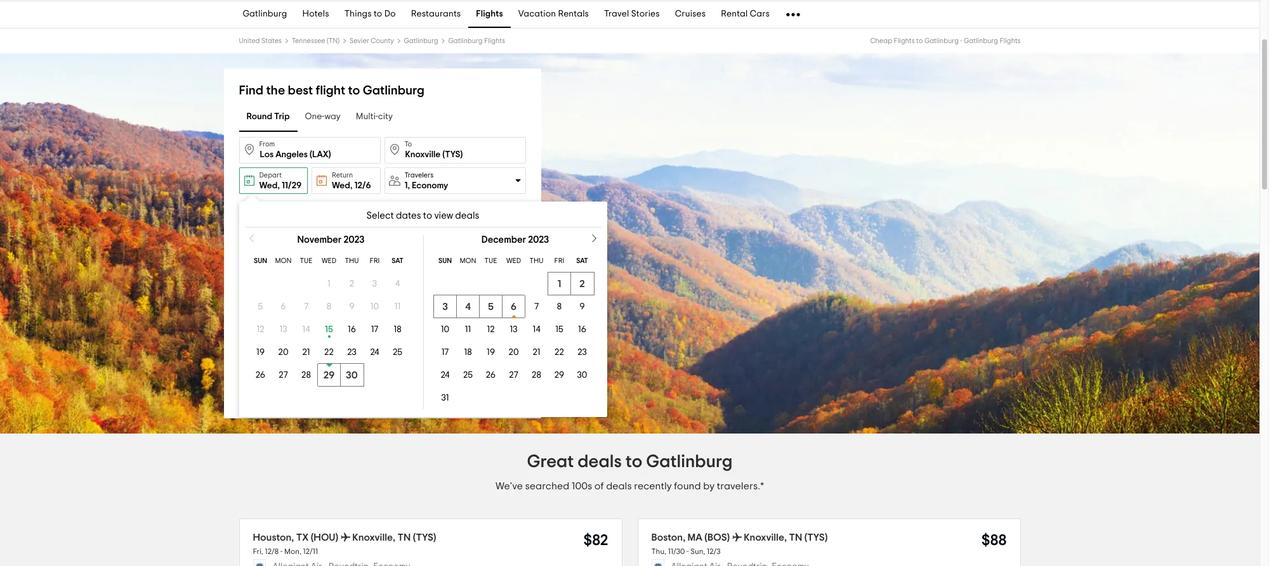 Task type: vqa. For each thing, say whether or not it's contained in the screenshot.
Central Arizona link on the top left of page
no



Task type: describe. For each thing, give the bounding box(es) containing it.
one-way
[[305, 113, 341, 122]]

to for great deals to gatlinburg
[[626, 454, 643, 472]]

of
[[595, 482, 604, 492]]

27 for the mon nov 27 2023 cell
[[279, 371, 288, 380]]

december
[[482, 236, 526, 245]]

18 for "mon dec 18 2023" cell
[[464, 348, 472, 357]]

city
[[378, 113, 393, 122]]

3 for sun dec 03 2023 cell
[[443, 302, 448, 312]]

23 for thu nov 23 2023 cell
[[347, 348, 357, 357]]

fri for 8
[[370, 258, 380, 265]]

mon dec 18 2023 cell
[[457, 342, 480, 364]]

tue for 7
[[300, 258, 313, 265]]

sat nov 11 2023 cell
[[386, 296, 409, 319]]

sat dec 02 2023 cell
[[571, 273, 594, 296]]

18 for sat nov 18 2023 cell
[[394, 326, 402, 335]]

tue dec 12 2023 cell
[[480, 319, 502, 342]]

row containing 5
[[249, 296, 409, 319]]

5 for 'tue dec 05 2023' cell
[[488, 302, 494, 312]]

houston,
[[253, 533, 294, 543]]

include nearby airports
[[358, 213, 468, 223]]

mon dec 25 2023 cell
[[457, 364, 480, 387]]

5 for sun nov 05 2023 "cell"
[[258, 303, 263, 312]]

window)
[[328, 244, 358, 253]]

tue dec 26 2023 cell
[[480, 364, 502, 387]]

11 for sat nov 11 2023 cell
[[395, 303, 401, 312]]

22 for fri dec 22 2023 cell
[[555, 348, 564, 357]]

21 for tue nov 21 2023 cell
[[302, 348, 310, 357]]

fri nov 03 2023 cell
[[363, 273, 386, 296]]

flights inside flights link
[[476, 10, 503, 19]]

27 for wed dec 27 2023 cell
[[509, 371, 518, 380]]

wed nov 08 2023 cell
[[318, 296, 341, 319]]

select for select dates to view deals
[[367, 211, 394, 221]]

1 inside travelers 1 , economy
[[405, 181, 408, 190]]

sat dec 16 2023 cell
[[571, 319, 594, 342]]

fri, 12/8  - mon, 12/11
[[253, 549, 318, 556]]

november 2023
[[297, 236, 365, 245]]

found
[[674, 482, 701, 492]]

- for $88
[[687, 549, 689, 556]]

25 for sat nov 25 2023 cell
[[393, 348, 403, 357]]

ladybug
[[257, 331, 298, 342]]

find flights button
[[239, 377, 526, 404]]

sun nov 19 2023 cell
[[249, 342, 272, 364]]

cheap
[[871, 37, 893, 44]]

14 for tue nov 14 2023 cell
[[302, 326, 310, 335]]

sevier county link
[[350, 37, 394, 44]]

deals for view
[[455, 211, 479, 221]]

10 for sun dec 10 2023 cell
[[441, 326, 450, 335]]

sun for 3
[[439, 258, 452, 265]]

2 for 6
[[580, 279, 585, 289]]

(tn)
[[327, 37, 340, 44]]

rental cars link
[[714, 1, 778, 28]]

sat for 6
[[577, 258, 588, 265]]

gatlinburg flights link
[[448, 37, 505, 44]]

11/29
[[282, 182, 302, 190]]

flights link
[[469, 1, 511, 28]]

airports
[[430, 213, 468, 223]]

things to do link
[[337, 1, 404, 28]]

tue nov 21 2023 cell
[[295, 342, 318, 364]]

tennessee
[[292, 37, 325, 44]]

(bos)
[[705, 533, 730, 543]]

great deals to gatlinburg
[[527, 454, 733, 472]]

11 for mon dec 11 2023 cell
[[465, 326, 471, 335]]

from
[[259, 141, 275, 148]]

thu nov 16 2023 cell
[[341, 319, 363, 342]]

31
[[441, 394, 449, 403]]

6 for mon nov 06 2023 cell
[[281, 303, 286, 312]]

return wed, 12/6
[[332, 172, 371, 190]]

row containing 17
[[434, 342, 594, 364]]

wed dec 13 2023 cell
[[502, 319, 525, 342]]

thu dec 14 2023 cell
[[525, 319, 548, 342]]

gatlinburg flights
[[448, 37, 505, 44]]

row containing 19
[[249, 342, 409, 364]]

,
[[408, 181, 410, 190]]

sat nov 25 2023 cell
[[386, 342, 409, 364]]

tue nov 07 2023 cell
[[295, 296, 318, 319]]

1 for 6
[[558, 279, 561, 289]]

28 for thu dec 28 2023 cell
[[532, 371, 541, 380]]

compare prices (in new window)
[[239, 244, 358, 253]]

tennessee (tn) link
[[292, 37, 340, 44]]

cruises
[[675, 10, 706, 19]]

best
[[288, 84, 313, 97]]

knoxville, for $82
[[353, 533, 396, 543]]

26 for tue dec 26 2023 cell at the bottom
[[486, 371, 496, 380]]

(in
[[301, 244, 310, 253]]

(tys) for $82
[[413, 533, 436, 543]]

mon,
[[284, 549, 302, 556]]

row containing 10
[[434, 319, 594, 342]]

to left do
[[374, 10, 382, 19]]

sat nov 18 2023 cell
[[386, 319, 409, 342]]

25 for mon dec 25 2023 cell
[[463, 371, 473, 380]]

sun nov 05 2023 cell
[[249, 296, 272, 319]]

tn for $88
[[789, 533, 803, 543]]

15 for fri dec 15 2023 cell
[[556, 326, 564, 335]]

13 for wed dec 13 2023 cell on the bottom left of the page
[[510, 326, 518, 335]]

include
[[358, 213, 393, 223]]

row group for december
[[434, 273, 597, 410]]

15 for wed nov 15 2023 cell
[[325, 326, 333, 335]]

mon nov 20 2023 cell
[[272, 342, 295, 364]]

do
[[384, 10, 396, 19]]

city or airport text field for to
[[384, 137, 526, 164]]

wed nov 22 2023 cell
[[318, 342, 341, 364]]

sun nov 12 2023 cell
[[249, 319, 272, 342]]

way
[[325, 113, 341, 122]]

flights
[[379, 385, 407, 395]]

mon nov 06 2023 cell
[[272, 296, 295, 319]]

sun nov 26 2023 cell
[[249, 364, 272, 387]]

december 2023
[[482, 236, 549, 245]]

26 for sun nov 26 2023 "cell"
[[256, 371, 265, 380]]

multi-
[[356, 113, 378, 122]]

cruises link
[[668, 1, 714, 28]]

fri nov 10 2023 cell
[[363, 296, 386, 319]]

fri nov 17 2023 cell
[[363, 319, 386, 342]]

to for cheap flights to gatlinburg - gatlinburg flights
[[917, 37, 923, 44]]

29 for fri dec 29 2023 "cell"
[[555, 371, 564, 380]]

depart wed, 11/29
[[259, 172, 302, 190]]

wed, for wed, 12/6
[[332, 182, 353, 190]]

8 for wed nov 08 2023 cell
[[327, 303, 331, 312]]

restaurants link
[[404, 1, 469, 28]]

- for $82
[[280, 549, 283, 556]]

the
[[266, 84, 285, 97]]

7 for tue nov 07 2023 cell
[[304, 303, 309, 312]]

sat dec 23 2023 cell
[[571, 342, 594, 364]]

thu nov 23 2023 cell
[[341, 342, 363, 364]]

to right flight
[[348, 84, 360, 97]]

economy
[[412, 181, 448, 190]]

row containing 24
[[434, 364, 594, 387]]

wed for 6
[[507, 258, 521, 265]]

november
[[297, 236, 342, 245]]

things
[[344, 10, 372, 19]]

mon dec 11 2023 cell
[[457, 319, 480, 342]]

sun dec 31 2023 cell
[[434, 387, 457, 410]]

4 for mon dec 04 2023 cell
[[465, 302, 471, 312]]

19 for sun nov 19 2023 cell
[[256, 348, 265, 357]]

2023 for 6
[[528, 236, 549, 245]]

cars
[[750, 10, 770, 19]]

grid containing 29
[[239, 236, 423, 410]]

sat for 8
[[392, 258, 404, 265]]

knoxville, tn (tys) for $88
[[744, 533, 828, 543]]

sun dec 10 2023 cell
[[434, 319, 457, 342]]

2 horizontal spatial -
[[961, 37, 963, 44]]

select for select all
[[239, 355, 268, 366]]

grid containing 1
[[423, 236, 607, 410]]

we've
[[496, 482, 523, 492]]

mon nov 13 2023 cell
[[272, 319, 295, 342]]

wed nov 01 2023 cell
[[318, 273, 341, 296]]

1 vertical spatial gatlinburg link
[[404, 37, 438, 44]]

16 for thu nov 16 2023 cell
[[348, 326, 356, 335]]

vacation rentals
[[518, 10, 589, 19]]

fri dec 01 2023 cell
[[548, 273, 571, 296]]

rental
[[721, 10, 748, 19]]

hotels
[[302, 10, 329, 19]]

thu,
[[652, 549, 667, 556]]

united
[[239, 37, 260, 44]]

select dates to view deals
[[367, 211, 479, 221]]

wed dec 27 2023 cell
[[502, 364, 525, 387]]

knoxville, tn (tys) for $82
[[353, 533, 436, 543]]

sevier
[[350, 37, 369, 44]]

tx
[[296, 533, 309, 543]]

12/3
[[707, 549, 721, 556]]

8 for fri dec 08 2023 "cell"
[[557, 303, 562, 312]]

12/6
[[354, 182, 371, 190]]

tn for $82
[[398, 533, 411, 543]]

12/8
[[265, 549, 279, 556]]

12/11
[[303, 549, 318, 556]]

0 vertical spatial gatlinburg link
[[235, 1, 295, 28]]

17 for fri nov 17 2023 cell
[[371, 326, 379, 335]]

2 for 8
[[350, 280, 354, 289]]

thu dec 07 2023 cell
[[525, 296, 548, 319]]

flights50off
[[400, 268, 455, 278]]

nearby
[[395, 213, 428, 223]]

find for find flights
[[357, 385, 377, 395]]

return
[[332, 172, 353, 179]]

(hou)
[[311, 533, 339, 543]]

flightsearchdirect
[[400, 300, 487, 310]]

3 for fri nov 03 2023 cell
[[372, 280, 377, 289]]



Task type: locate. For each thing, give the bounding box(es) containing it.
1 horizontal spatial 8
[[557, 303, 562, 312]]

17 down sun dec 10 2023 cell
[[442, 348, 449, 357]]

23 right fri dec 22 2023 cell
[[578, 348, 587, 357]]

1 horizontal spatial 20
[[509, 348, 519, 357]]

2023 down include
[[344, 236, 365, 245]]

1 horizontal spatial 19
[[487, 348, 495, 357]]

8 inside cell
[[327, 303, 331, 312]]

4 left 'tue dec 05 2023' cell
[[465, 302, 471, 312]]

county
[[371, 37, 394, 44]]

0 vertical spatial 4
[[395, 280, 400, 289]]

12 inside cell
[[257, 326, 264, 335]]

1 20 from the left
[[278, 348, 288, 357]]

1 vertical spatial find
[[357, 385, 377, 395]]

30 inside cell
[[577, 371, 587, 380]]

13 right tue dec 12 2023 cell
[[510, 326, 518, 335]]

12 left wed dec 13 2023 cell on the bottom left of the page
[[487, 326, 495, 335]]

16 left fri nov 17 2023 cell
[[348, 326, 356, 335]]

21
[[302, 348, 310, 357], [533, 348, 541, 357]]

fri for 6
[[555, 258, 565, 265]]

knoxville, right (hou)
[[353, 533, 396, 543]]

unpublishedflight
[[257, 300, 341, 310]]

by
[[703, 482, 715, 492]]

1 knoxville, tn (tys) from the left
[[353, 533, 436, 543]]

tue dec 19 2023 cell
[[480, 342, 502, 364]]

2023 for 8
[[344, 236, 365, 245]]

1 wed from the left
[[322, 258, 336, 265]]

wed dec 06 2023 cell
[[502, 296, 525, 319]]

0 horizontal spatial select
[[239, 355, 268, 366]]

travel stories
[[604, 10, 660, 19]]

24 for sun dec 24 2023 cell
[[441, 371, 450, 380]]

row group containing 29
[[249, 273, 413, 387]]

find left flights
[[357, 385, 377, 395]]

select all
[[239, 355, 281, 366]]

24 right thu nov 23 2023 cell
[[370, 348, 379, 357]]

wed, down "return"
[[332, 182, 353, 190]]

1 horizontal spatial 26
[[486, 371, 496, 380]]

select left dates
[[367, 211, 394, 221]]

flight
[[316, 84, 345, 97]]

0 vertical spatial 24
[[370, 348, 379, 357]]

0 vertical spatial 11
[[395, 303, 401, 312]]

ma
[[688, 533, 703, 543]]

26 inside "cell"
[[256, 371, 265, 380]]

17 inside cell
[[371, 326, 379, 335]]

0 horizontal spatial 8
[[327, 303, 331, 312]]

knoxville,
[[353, 533, 396, 543], [744, 533, 787, 543]]

0 horizontal spatial thu
[[345, 258, 359, 265]]

1 horizontal spatial 25
[[463, 371, 473, 380]]

29 inside "cell"
[[555, 371, 564, 380]]

find the best flight to gatlinburg
[[239, 84, 425, 97]]

mon nov 27 2023 cell
[[272, 364, 295, 387]]

1 horizontal spatial 27
[[509, 371, 518, 380]]

2 2023 from the left
[[528, 236, 549, 245]]

0 horizontal spatial 23
[[347, 348, 357, 357]]

thu dec 28 2023 cell
[[525, 364, 548, 387]]

2 grid from the left
[[423, 236, 607, 410]]

4 for sat nov 04 2023 cell
[[395, 280, 400, 289]]

0 horizontal spatial 18
[[394, 326, 402, 335]]

sun down "compare"
[[254, 258, 267, 265]]

sun for 5
[[254, 258, 267, 265]]

0 horizontal spatial fri
[[370, 258, 380, 265]]

2 sun from the left
[[439, 258, 452, 265]]

stories
[[631, 10, 660, 19]]

fri,
[[253, 549, 263, 556]]

1 horizontal spatial sat
[[577, 258, 588, 265]]

24
[[370, 348, 379, 357], [441, 371, 450, 380]]

0 horizontal spatial 30
[[346, 371, 358, 381]]

13
[[280, 326, 287, 335], [510, 326, 518, 335]]

fri up fri dec 01 2023 cell
[[555, 258, 565, 265]]

0 horizontal spatial 22
[[324, 348, 334, 357]]

rentals
[[558, 10, 589, 19]]

30 inside cell
[[346, 371, 358, 381]]

2 right "wed nov 01 2023" cell
[[350, 280, 354, 289]]

1 12 from the left
[[257, 326, 264, 335]]

22 inside cell
[[324, 348, 334, 357]]

1 27 from the left
[[279, 371, 288, 380]]

30 down thu nov 23 2023 cell
[[346, 371, 358, 381]]

1 horizontal spatial 21
[[533, 348, 541, 357]]

tue down december
[[485, 258, 497, 265]]

14 for thu dec 14 2023 cell
[[533, 326, 541, 335]]

dates
[[396, 211, 421, 221]]

row group containing 1
[[434, 273, 597, 410]]

2 thu from the left
[[530, 258, 544, 265]]

29 for the wed nov 29 2023 cell
[[324, 371, 335, 381]]

0 horizontal spatial 16
[[348, 326, 356, 335]]

1 26 from the left
[[256, 371, 265, 380]]

24 for fri nov 24 2023 cell
[[370, 348, 379, 357]]

1 (tys) from the left
[[413, 533, 436, 543]]

wed,
[[259, 182, 280, 190], [332, 182, 353, 190]]

19 left all
[[256, 348, 265, 357]]

1 horizontal spatial -
[[687, 549, 689, 556]]

11 down sat nov 04 2023 cell
[[395, 303, 401, 312]]

1 horizontal spatial 12
[[487, 326, 495, 335]]

1 horizontal spatial 28
[[532, 371, 541, 380]]

select left all
[[239, 355, 268, 366]]

united states link
[[239, 37, 282, 44]]

0 horizontal spatial 28
[[302, 371, 311, 380]]

3 inside cell
[[443, 302, 448, 312]]

0 horizontal spatial 27
[[279, 371, 288, 380]]

0 vertical spatial select
[[367, 211, 394, 221]]

8 inside "cell"
[[557, 303, 562, 312]]

3 right 'thu nov 02 2023' cell at the left
[[372, 280, 377, 289]]

100s
[[572, 482, 592, 492]]

3 inside cell
[[372, 280, 377, 289]]

26
[[256, 371, 265, 380], [486, 371, 496, 380]]

find for find the best flight to gatlinburg
[[239, 84, 264, 97]]

0 horizontal spatial sun
[[254, 258, 267, 265]]

tue for 5
[[485, 258, 497, 265]]

15 inside wed nov 15 2023 cell
[[325, 326, 333, 335]]

find flights
[[357, 385, 407, 395]]

thu, 11/30  - sun, 12/3
[[652, 549, 721, 556]]

2 15 from the left
[[556, 326, 564, 335]]

1 horizontal spatial tue
[[485, 258, 497, 265]]

6 right 'tue dec 05 2023' cell
[[511, 302, 517, 312]]

City or Airport text field
[[239, 137, 381, 164], [384, 137, 526, 164]]

1 row group from the left
[[249, 273, 413, 387]]

tue dec 05 2023 cell
[[480, 296, 502, 319]]

1 city or airport text field from the left
[[239, 137, 381, 164]]

0 horizontal spatial 6
[[281, 303, 286, 312]]

24 down sun dec 17 2023 cell
[[441, 371, 450, 380]]

2 8 from the left
[[557, 303, 562, 312]]

wed, inside the 'depart wed, 11/29'
[[259, 182, 280, 190]]

1 horizontal spatial (tys)
[[805, 533, 828, 543]]

19 inside the tue dec 19 2023 cell
[[487, 348, 495, 357]]

1 horizontal spatial 18
[[464, 348, 472, 357]]

1 down travelers
[[405, 181, 408, 190]]

all
[[270, 355, 281, 366]]

1 2023 from the left
[[344, 236, 365, 245]]

0 horizontal spatial 5
[[258, 303, 263, 312]]

16 for the sat dec 16 2023 cell
[[578, 326, 587, 335]]

mon for 6
[[275, 258, 292, 265]]

12 for sun nov 12 2023 cell
[[257, 326, 264, 335]]

10 left mon dec 11 2023 cell
[[441, 326, 450, 335]]

17 right thu nov 16 2023 cell
[[371, 326, 379, 335]]

3
[[372, 280, 377, 289], [443, 302, 448, 312]]

one-
[[305, 113, 325, 122]]

deals up of
[[578, 454, 622, 472]]

cheap flights to gatlinburg - gatlinburg flights
[[871, 37, 1021, 44]]

1 horizontal spatial 23
[[578, 348, 587, 357]]

wed nov 15 2023 cell
[[318, 319, 341, 342]]

1 up fri dec 08 2023 "cell"
[[558, 279, 561, 289]]

boston,
[[652, 533, 686, 543]]

2 up the sat dec 09 2023 cell
[[580, 279, 585, 289]]

28 right wed dec 27 2023 cell
[[532, 371, 541, 380]]

30 for the thu nov 30 2023 cell
[[346, 371, 358, 381]]

vacation
[[518, 10, 556, 19]]

gatlinburg inside "link"
[[243, 10, 287, 19]]

great
[[527, 454, 574, 472]]

18 right fri nov 17 2023 cell
[[394, 326, 402, 335]]

20 down ladybug at the left bottom of page
[[278, 348, 288, 357]]

travel
[[604, 10, 629, 19]]

to right cheap
[[917, 37, 923, 44]]

9 up the sat dec 16 2023 cell
[[580, 303, 585, 312]]

flights
[[476, 10, 503, 19], [484, 37, 505, 44], [894, 37, 915, 44], [1000, 37, 1021, 44]]

1 horizontal spatial select
[[367, 211, 394, 221]]

29 inside cell
[[324, 371, 335, 381]]

1 horizontal spatial tn
[[789, 533, 803, 543]]

1 horizontal spatial gatlinburg link
[[404, 37, 438, 44]]

1 horizontal spatial 5
[[488, 302, 494, 312]]

thu nov 02 2023 cell
[[341, 273, 363, 296]]

tue
[[300, 258, 313, 265], [485, 258, 497, 265]]

1 horizontal spatial 17
[[442, 348, 449, 357]]

1 horizontal spatial wed
[[507, 258, 521, 265]]

to for select dates to view deals
[[423, 211, 432, 221]]

2 23 from the left
[[578, 348, 587, 357]]

houston, tx (hou)
[[253, 533, 339, 543]]

27 right tue dec 26 2023 cell at the bottom
[[509, 371, 518, 380]]

21 left fri dec 22 2023 cell
[[533, 348, 541, 357]]

7 right wed dec 06 2023 cell
[[534, 303, 539, 312]]

compare
[[239, 244, 274, 253]]

recently
[[634, 482, 672, 492]]

20 for wed dec 20 2023 cell
[[509, 348, 519, 357]]

29 right tue nov 28 2023 cell
[[324, 371, 335, 381]]

26 down 'select all'
[[256, 371, 265, 380]]

1 tue from the left
[[300, 258, 313, 265]]

1 16 from the left
[[348, 326, 356, 335]]

10 up fri nov 17 2023 cell
[[371, 303, 379, 312]]

28 for tue nov 28 2023 cell
[[302, 371, 311, 380]]

22 for wed nov 22 2023 cell in the bottom of the page
[[324, 348, 334, 357]]

29 right thu dec 28 2023 cell
[[555, 371, 564, 380]]

9 for thu nov 09 2023 cell
[[349, 303, 355, 312]]

1 thu from the left
[[345, 258, 359, 265]]

28 right the mon nov 27 2023 cell
[[302, 371, 311, 380]]

find inside find flights button
[[357, 385, 377, 395]]

1 vertical spatial 4
[[465, 302, 471, 312]]

wed down the december 2023
[[507, 258, 521, 265]]

2 12 from the left
[[487, 326, 495, 335]]

22 right tue nov 21 2023 cell
[[324, 348, 334, 357]]

sun dec 24 2023 cell
[[434, 364, 457, 387]]

0 horizontal spatial mon
[[275, 258, 292, 265]]

1 horizontal spatial 13
[[510, 326, 518, 335]]

1 horizontal spatial knoxville, tn (tys)
[[744, 533, 828, 543]]

thu dec 21 2023 cell
[[525, 342, 548, 364]]

travelers 1 , economy
[[405, 172, 448, 190]]

tue down (in
[[300, 258, 313, 265]]

5 up sun nov 12 2023 cell
[[258, 303, 263, 312]]

1 7 from the left
[[304, 303, 309, 312]]

1 horizontal spatial 4
[[465, 302, 471, 312]]

16 inside thu nov 16 2023 cell
[[348, 326, 356, 335]]

fri
[[370, 258, 380, 265], [555, 258, 565, 265]]

city or airport text field down one-
[[239, 137, 381, 164]]

to left view
[[423, 211, 432, 221]]

1 horizontal spatial 24
[[441, 371, 450, 380]]

vacation rentals link
[[511, 1, 597, 28]]

8 right tue nov 07 2023 cell
[[327, 303, 331, 312]]

1 knoxville, from the left
[[353, 533, 396, 543]]

2 14 from the left
[[533, 326, 541, 335]]

restaurants
[[411, 10, 461, 19]]

1 horizontal spatial 6
[[511, 302, 517, 312]]

18
[[394, 326, 402, 335], [464, 348, 472, 357]]

city or airport text field for from
[[239, 137, 381, 164]]

17 for sun dec 17 2023 cell
[[442, 348, 449, 357]]

sun,
[[691, 549, 706, 556]]

find left the 'the'
[[239, 84, 264, 97]]

wed for 8
[[322, 258, 336, 265]]

17 inside cell
[[442, 348, 449, 357]]

0 horizontal spatial (tys)
[[413, 533, 436, 543]]

2 fri from the left
[[555, 258, 565, 265]]

15 right tue nov 14 2023 cell
[[325, 326, 333, 335]]

1 fri from the left
[[370, 258, 380, 265]]

1 vertical spatial 18
[[464, 348, 472, 357]]

$82
[[584, 534, 608, 549]]

10 for fri nov 10 2023 cell
[[371, 303, 379, 312]]

13 right sun nov 12 2023 cell
[[280, 326, 287, 335]]

5 right mon dec 04 2023 cell
[[488, 302, 494, 312]]

1 vertical spatial 10
[[441, 326, 450, 335]]

deals for of
[[606, 482, 632, 492]]

1 21 from the left
[[302, 348, 310, 357]]

thu down window)
[[345, 258, 359, 265]]

1 vertical spatial 3
[[443, 302, 448, 312]]

23 inside thu nov 23 2023 cell
[[347, 348, 357, 357]]

12 inside cell
[[487, 326, 495, 335]]

13 for mon nov 13 2023 cell
[[280, 326, 287, 335]]

thu nov 09 2023 cell
[[341, 296, 363, 319]]

wed, down 'depart'
[[259, 182, 280, 190]]

0 horizontal spatial wed,
[[259, 182, 280, 190]]

19 left wed dec 20 2023 cell
[[487, 348, 495, 357]]

wed down new on the top of page
[[322, 258, 336, 265]]

1 9 from the left
[[349, 303, 355, 312]]

fri dec 22 2023 cell
[[548, 342, 571, 364]]

1 up wed nov 08 2023 cell
[[328, 280, 331, 289]]

1 wed, from the left
[[259, 182, 280, 190]]

searched
[[525, 482, 570, 492]]

14 left fri dec 15 2023 cell
[[533, 326, 541, 335]]

2 vertical spatial deals
[[606, 482, 632, 492]]

16 inside the sat dec 16 2023 cell
[[578, 326, 587, 335]]

1 8 from the left
[[327, 303, 331, 312]]

travelers
[[405, 172, 434, 179]]

1 14 from the left
[[302, 326, 310, 335]]

0 horizontal spatial 17
[[371, 326, 379, 335]]

2 28 from the left
[[532, 371, 541, 380]]

26 right mon dec 25 2023 cell
[[486, 371, 496, 380]]

0 vertical spatial deals
[[455, 211, 479, 221]]

10
[[371, 303, 379, 312], [441, 326, 450, 335]]

27
[[279, 371, 288, 380], [509, 371, 518, 380]]

16 right fri dec 15 2023 cell
[[578, 326, 587, 335]]

2023
[[344, 236, 365, 245], [528, 236, 549, 245]]

1 22 from the left
[[324, 348, 334, 357]]

2 22 from the left
[[555, 348, 564, 357]]

wed, inside return wed, 12/6
[[332, 182, 353, 190]]

1 mon from the left
[[275, 258, 292, 265]]

boston, ma (bos)
[[652, 533, 730, 543]]

united states
[[239, 37, 282, 44]]

11/30
[[668, 549, 685, 556]]

1 horizontal spatial 10
[[441, 326, 450, 335]]

sat nov 04 2023 cell
[[386, 273, 409, 296]]

gatlinburg link down restaurants link
[[404, 37, 438, 44]]

prices
[[276, 244, 299, 253]]

0 vertical spatial 25
[[393, 348, 403, 357]]

0 horizontal spatial 10
[[371, 303, 379, 312]]

2 21 from the left
[[533, 348, 541, 357]]

25 right fri nov 24 2023 cell
[[393, 348, 403, 357]]

wed dec 20 2023 cell
[[502, 342, 525, 364]]

thu for 8
[[345, 258, 359, 265]]

4 inside cell
[[395, 280, 400, 289]]

1 19 from the left
[[256, 348, 265, 357]]

0 horizontal spatial 7
[[304, 303, 309, 312]]

7 right mon nov 06 2023 cell
[[304, 303, 309, 312]]

0 horizontal spatial 4
[[395, 280, 400, 289]]

1 horizontal spatial 22
[[555, 348, 564, 357]]

5 inside cell
[[488, 302, 494, 312]]

1 sun from the left
[[254, 258, 267, 265]]

0 horizontal spatial 2023
[[344, 236, 365, 245]]

knoxville, for $88
[[744, 533, 787, 543]]

1 13 from the left
[[280, 326, 287, 335]]

1 for 8
[[328, 280, 331, 289]]

thu nov 30 2023 cell
[[341, 364, 363, 387]]

thu for 6
[[530, 258, 544, 265]]

to
[[405, 141, 412, 148]]

1 vertical spatial deals
[[578, 454, 622, 472]]

23 right wed nov 22 2023 cell in the bottom of the page
[[347, 348, 357, 357]]

8
[[327, 303, 331, 312], [557, 303, 562, 312]]

(tys) for $88
[[805, 533, 828, 543]]

2 26 from the left
[[486, 371, 496, 380]]

wed nov 29 2023 cell
[[318, 364, 341, 387]]

2 knoxville, tn (tys) from the left
[[744, 533, 828, 543]]

9 left fri nov 10 2023 cell
[[349, 303, 355, 312]]

8 right thu dec 07 2023 cell
[[557, 303, 562, 312]]

2023 right december
[[528, 236, 549, 245]]

1 23 from the left
[[347, 348, 357, 357]]

18 right sun dec 17 2023 cell
[[464, 348, 472, 357]]

1 horizontal spatial 2023
[[528, 236, 549, 245]]

fri dec 08 2023 cell
[[548, 296, 571, 319]]

0 horizontal spatial find
[[239, 84, 264, 97]]

find
[[239, 84, 264, 97], [357, 385, 377, 395]]

sun dec 17 2023 cell
[[434, 342, 457, 364]]

fri dec 15 2023 cell
[[548, 319, 571, 342]]

22 inside cell
[[555, 348, 564, 357]]

6 up mon nov 13 2023 cell
[[281, 303, 286, 312]]

5 inside "cell"
[[258, 303, 263, 312]]

0 vertical spatial 3
[[372, 280, 377, 289]]

deals right view
[[455, 211, 479, 221]]

mon for 4
[[460, 258, 476, 265]]

2 13 from the left
[[510, 326, 518, 335]]

19 inside sun nov 19 2023 cell
[[256, 348, 265, 357]]

states
[[261, 37, 282, 44]]

fri dec 29 2023 cell
[[548, 364, 571, 387]]

mon dec 04 2023 cell
[[457, 296, 480, 319]]

deals right of
[[606, 482, 632, 492]]

1 horizontal spatial 11
[[465, 326, 471, 335]]

1 horizontal spatial sun
[[439, 258, 452, 265]]

6 for wed dec 06 2023 cell
[[511, 302, 517, 312]]

2 row group from the left
[[434, 273, 597, 410]]

1 tn from the left
[[398, 533, 411, 543]]

sat up sat nov 04 2023 cell
[[392, 258, 404, 265]]

row containing 29
[[249, 364, 409, 387]]

fri up fri nov 03 2023 cell
[[370, 258, 380, 265]]

20 right the tue dec 19 2023 cell
[[509, 348, 519, 357]]

0 horizontal spatial 21
[[302, 348, 310, 357]]

row group
[[249, 273, 413, 387], [434, 273, 597, 410]]

row containing 12
[[249, 319, 409, 342]]

tue nov 14 2023 cell
[[295, 319, 318, 342]]

0 horizontal spatial knoxville, tn (tys)
[[353, 533, 436, 543]]

7 for thu dec 07 2023 cell
[[534, 303, 539, 312]]

2 city or airport text field from the left
[[384, 137, 526, 164]]

1 horizontal spatial 16
[[578, 326, 587, 335]]

24 inside fri nov 24 2023 cell
[[370, 348, 379, 357]]

0 vertical spatial find
[[239, 84, 264, 97]]

22 right thu dec 21 2023 cell
[[555, 348, 564, 357]]

12 down sun nov 05 2023 "cell"
[[257, 326, 264, 335]]

knoxville, right (bos)
[[744, 533, 787, 543]]

2 16 from the left
[[578, 326, 587, 335]]

travel stories link
[[597, 1, 668, 28]]

0 horizontal spatial city or airport text field
[[239, 137, 381, 164]]

12 for tue dec 12 2023 cell
[[487, 326, 495, 335]]

14 down tue nov 07 2023 cell
[[302, 326, 310, 335]]

0 horizontal spatial sat
[[392, 258, 404, 265]]

0 horizontal spatial 13
[[280, 326, 287, 335]]

sat up sat dec 02 2023 cell
[[577, 258, 588, 265]]

22
[[324, 348, 334, 357], [555, 348, 564, 357]]

2 7 from the left
[[534, 303, 539, 312]]

25
[[393, 348, 403, 357], [463, 371, 473, 380]]

11
[[395, 303, 401, 312], [465, 326, 471, 335]]

23 for sat dec 23 2023 cell
[[578, 348, 587, 357]]

grid
[[239, 236, 423, 410], [423, 236, 607, 410]]

20 for mon nov 20 2023 cell
[[278, 348, 288, 357]]

2 20 from the left
[[509, 348, 519, 357]]

2 (tys) from the left
[[805, 533, 828, 543]]

15 right thu dec 14 2023 cell
[[556, 326, 564, 335]]

to up we've searched 100s of deals recently found by travelers.* on the bottom
[[626, 454, 643, 472]]

0 horizontal spatial 2
[[350, 280, 354, 289]]

sat dec 30 2023 cell
[[571, 364, 594, 387]]

14
[[302, 326, 310, 335], [533, 326, 541, 335]]

9 inside the sat dec 09 2023 cell
[[580, 303, 585, 312]]

0 horizontal spatial wed
[[322, 258, 336, 265]]

0 horizontal spatial 12
[[257, 326, 264, 335]]

0 vertical spatial 10
[[371, 303, 379, 312]]

20 inside cell
[[278, 348, 288, 357]]

2 19 from the left
[[487, 348, 495, 357]]

9 inside thu nov 09 2023 cell
[[349, 303, 355, 312]]

0 horizontal spatial -
[[280, 549, 283, 556]]

0 horizontal spatial 29
[[324, 371, 335, 381]]

sun dec 03 2023 cell
[[434, 296, 457, 319]]

2 27 from the left
[[509, 371, 518, 380]]

0 horizontal spatial tn
[[398, 533, 411, 543]]

21 up tue nov 28 2023 cell
[[302, 348, 310, 357]]

1 vertical spatial 24
[[441, 371, 450, 380]]

round
[[247, 113, 272, 122]]

2 tue from the left
[[485, 258, 497, 265]]

11 left tue dec 12 2023 cell
[[465, 326, 471, 335]]

mon down prices
[[275, 258, 292, 265]]

5
[[488, 302, 494, 312], [258, 303, 263, 312]]

23 inside sat dec 23 2023 cell
[[578, 348, 587, 357]]

thu down the december 2023
[[530, 258, 544, 265]]

$88
[[982, 534, 1007, 549]]

0 horizontal spatial 20
[[278, 348, 288, 357]]

new
[[311, 244, 326, 253]]

0 horizontal spatial 14
[[302, 326, 310, 335]]

city or airport text field up travelers 1 , economy
[[384, 137, 526, 164]]

travelers.*
[[717, 482, 764, 492]]

mon up mon dec 04 2023 cell
[[460, 258, 476, 265]]

0 horizontal spatial 3
[[372, 280, 377, 289]]

1 grid from the left
[[239, 236, 423, 410]]

0 horizontal spatial gatlinburg link
[[235, 1, 295, 28]]

fri nov 24 2023 cell
[[363, 342, 386, 364]]

1 horizontal spatial fri
[[555, 258, 565, 265]]

sat dec 09 2023 cell
[[571, 296, 594, 319]]

1 sat from the left
[[392, 258, 404, 265]]

9 for the sat dec 09 2023 cell
[[580, 303, 585, 312]]

2 wed from the left
[[507, 258, 521, 265]]

1 15 from the left
[[325, 326, 333, 335]]

15 inside fri dec 15 2023 cell
[[556, 326, 564, 335]]

26 inside cell
[[486, 371, 496, 380]]

1 horizontal spatial 14
[[533, 326, 541, 335]]

4 inside cell
[[465, 302, 471, 312]]

gatlinburg link up united states link
[[235, 1, 295, 28]]

30 right fri dec 29 2023 "cell"
[[577, 371, 587, 380]]

19 for the tue dec 19 2023 cell
[[487, 348, 495, 357]]

row containing 3
[[434, 296, 594, 319]]

row group for november
[[249, 273, 413, 387]]

1 horizontal spatial 29
[[555, 371, 564, 380]]

2 sat from the left
[[577, 258, 588, 265]]

1 vertical spatial 17
[[442, 348, 449, 357]]

1 horizontal spatial 1
[[405, 181, 408, 190]]

(tys)
[[413, 533, 436, 543], [805, 533, 828, 543]]

2 knoxville, from the left
[[744, 533, 787, 543]]

1 horizontal spatial 15
[[556, 326, 564, 335]]

depart
[[259, 172, 282, 179]]

2 wed, from the left
[[332, 182, 353, 190]]

2 tn from the left
[[789, 533, 803, 543]]

0 horizontal spatial 26
[[256, 371, 265, 380]]

4 right fri nov 03 2023 cell
[[395, 280, 400, 289]]

24 inside sun dec 24 2023 cell
[[441, 371, 450, 380]]

0 horizontal spatial row group
[[249, 273, 413, 387]]

0 horizontal spatial tue
[[300, 258, 313, 265]]

2 9 from the left
[[580, 303, 585, 312]]

1 horizontal spatial mon
[[460, 258, 476, 265]]

20 inside cell
[[509, 348, 519, 357]]

2 mon from the left
[[460, 258, 476, 265]]

27 down all
[[279, 371, 288, 380]]

0 horizontal spatial 25
[[393, 348, 403, 357]]

1 28 from the left
[[302, 371, 311, 380]]

sun up flights50off
[[439, 258, 452, 265]]

things to do
[[344, 10, 396, 19]]

sevier county
[[350, 37, 394, 44]]

21 for thu dec 21 2023 cell
[[533, 348, 541, 357]]

3 up sun dec 10 2023 cell
[[443, 302, 448, 312]]

wed, for wed, 11/29
[[259, 182, 280, 190]]

25 right sun dec 24 2023 cell
[[463, 371, 473, 380]]

30 for sat dec 30 2023 cell on the bottom left
[[577, 371, 587, 380]]

row
[[249, 250, 409, 273], [434, 250, 594, 273], [249, 273, 409, 296], [434, 273, 594, 296], [249, 296, 409, 319], [434, 296, 594, 319], [249, 319, 409, 342], [434, 319, 594, 342], [249, 342, 409, 364], [434, 342, 594, 364], [249, 364, 409, 387], [434, 364, 594, 387]]

1 horizontal spatial row group
[[434, 273, 597, 410]]

mon
[[275, 258, 292, 265], [460, 258, 476, 265]]

tue nov 28 2023 cell
[[295, 364, 318, 387]]

0 vertical spatial 18
[[394, 326, 402, 335]]



